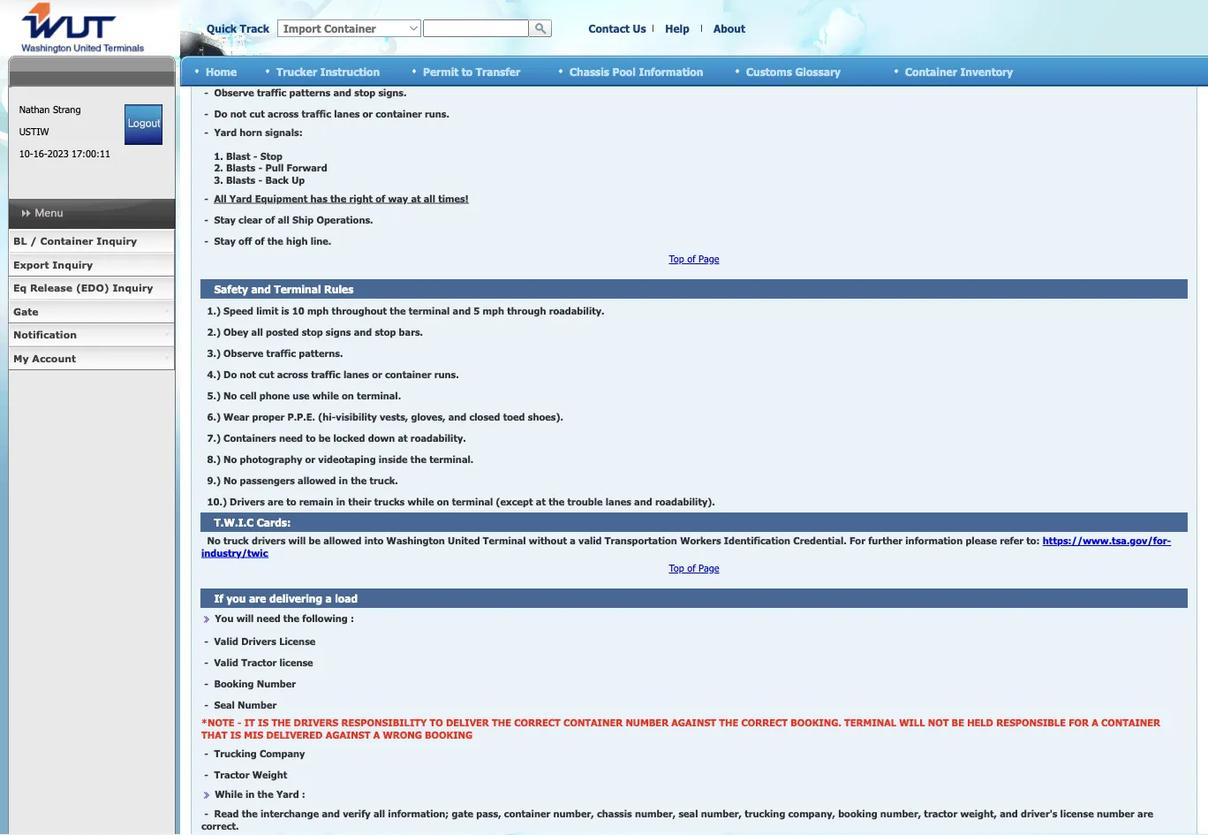 Task type: describe. For each thing, give the bounding box(es) containing it.
bl
[[13, 235, 27, 247]]

quick track
[[207, 22, 269, 35]]

home
[[206, 65, 237, 78]]

contact
[[589, 22, 630, 35]]

help link
[[666, 22, 690, 35]]

pool
[[613, 65, 636, 78]]

help
[[666, 22, 690, 35]]

account
[[32, 352, 76, 364]]

10-
[[19, 148, 33, 160]]

chassis pool information
[[570, 65, 704, 78]]

my
[[13, 352, 29, 364]]

track
[[240, 22, 269, 35]]

container inventory
[[906, 65, 1014, 78]]

bl / container inquiry link
[[8, 230, 175, 253]]

glossary
[[796, 65, 841, 78]]

notification link
[[8, 323, 175, 347]]

ustiw
[[19, 125, 49, 137]]

login image
[[125, 104, 163, 145]]

trucker instruction
[[277, 65, 380, 78]]

release
[[30, 282, 73, 294]]

export
[[13, 258, 49, 270]]

1 horizontal spatial container
[[906, 65, 958, 78]]

information
[[639, 65, 704, 78]]

/
[[30, 235, 37, 247]]

us
[[633, 22, 647, 35]]

customs glossary
[[747, 65, 841, 78]]

2023
[[47, 148, 69, 160]]

1 vertical spatial container
[[40, 235, 93, 247]]

notification
[[13, 329, 77, 341]]

transfer
[[476, 65, 521, 78]]



Task type: locate. For each thing, give the bounding box(es) containing it.
inquiry for (edo)
[[113, 282, 153, 294]]

inquiry inside export inquiry link
[[52, 258, 93, 270]]

gate
[[13, 305, 39, 317]]

eq release (edo) inquiry
[[13, 282, 153, 294]]

permit to transfer
[[423, 65, 521, 78]]

nathan strang
[[19, 103, 81, 115]]

to
[[462, 65, 473, 78]]

inquiry
[[97, 235, 137, 247], [52, 258, 93, 270], [113, 282, 153, 294]]

export inquiry
[[13, 258, 93, 270]]

export inquiry link
[[8, 253, 175, 277]]

17:00:11
[[72, 148, 110, 160]]

gate link
[[8, 300, 175, 323]]

quick
[[207, 22, 237, 35]]

1 vertical spatial inquiry
[[52, 258, 93, 270]]

trucker
[[277, 65, 317, 78]]

inquiry right (edo) on the left of page
[[113, 282, 153, 294]]

None text field
[[423, 19, 529, 37]]

eq
[[13, 282, 27, 294]]

0 horizontal spatial container
[[40, 235, 93, 247]]

contact us
[[589, 22, 647, 35]]

inquiry up export inquiry link
[[97, 235, 137, 247]]

0 vertical spatial inquiry
[[97, 235, 137, 247]]

nathan
[[19, 103, 50, 115]]

0 vertical spatial container
[[906, 65, 958, 78]]

inventory
[[961, 65, 1014, 78]]

(edo)
[[76, 282, 109, 294]]

instruction
[[320, 65, 380, 78]]

inquiry inside bl / container inquiry link
[[97, 235, 137, 247]]

10-16-2023 17:00:11
[[19, 148, 110, 160]]

container
[[906, 65, 958, 78], [40, 235, 93, 247]]

inquiry for container
[[97, 235, 137, 247]]

container up export inquiry
[[40, 235, 93, 247]]

bl / container inquiry
[[13, 235, 137, 247]]

chassis
[[570, 65, 610, 78]]

eq release (edo) inquiry link
[[8, 277, 175, 300]]

customs
[[747, 65, 793, 78]]

permit
[[423, 65, 459, 78]]

strang
[[53, 103, 81, 115]]

inquiry down bl / container inquiry
[[52, 258, 93, 270]]

about
[[714, 22, 746, 35]]

2 vertical spatial inquiry
[[113, 282, 153, 294]]

contact us link
[[589, 22, 647, 35]]

my account link
[[8, 347, 175, 370]]

container left 'inventory'
[[906, 65, 958, 78]]

16-
[[33, 148, 47, 160]]

about link
[[714, 22, 746, 35]]

my account
[[13, 352, 76, 364]]

inquiry inside eq release (edo) inquiry link
[[113, 282, 153, 294]]



Task type: vqa. For each thing, say whether or not it's contained in the screenshot.
release on the left of the page
yes



